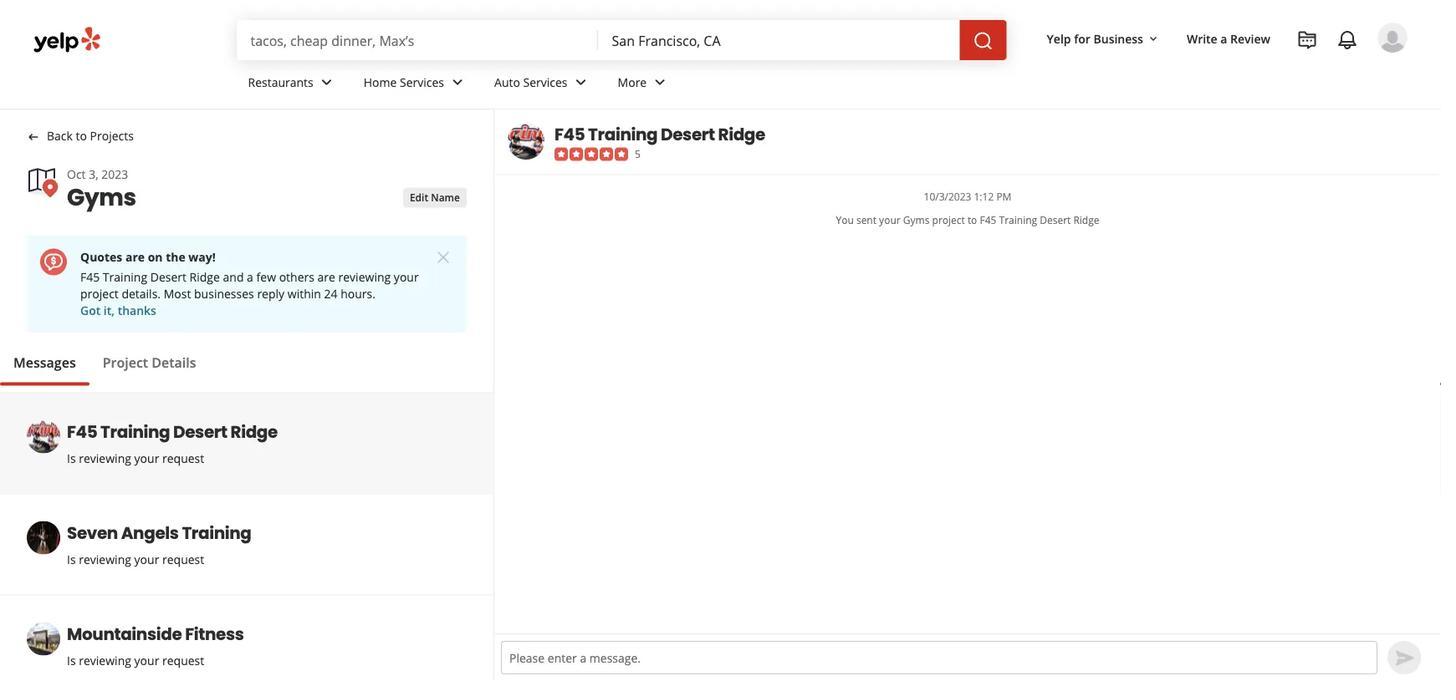 Task type: describe. For each thing, give the bounding box(es) containing it.
seven
[[67, 521, 118, 545]]

within
[[288, 286, 321, 302]]

your right sent
[[879, 213, 901, 227]]

5 star rating image
[[555, 148, 628, 161]]

search image
[[973, 31, 993, 51]]

request inside "seven angels training is reviewing your request"
[[162, 552, 204, 568]]

business categories element
[[235, 60, 1408, 109]]

business
[[1094, 31, 1143, 46]]

none field find
[[251, 31, 585, 49]]

write
[[1187, 31, 1218, 46]]

home
[[364, 74, 397, 90]]

restaurants
[[248, 74, 313, 90]]

pm
[[997, 190, 1012, 204]]

name
[[431, 190, 460, 204]]

projects image
[[1297, 30, 1317, 50]]

24
[[324, 286, 338, 302]]

reviewing inside the mountainside fitness is reviewing your request
[[79, 653, 131, 669]]

training up 5
[[588, 123, 658, 146]]

5
[[635, 147, 641, 161]]

others
[[279, 269, 314, 285]]

f45 inside f45 training desert ridge is reviewing your request
[[67, 420, 97, 444]]

for
[[1074, 31, 1091, 46]]

few
[[256, 269, 276, 285]]

auto services link
[[481, 60, 604, 109]]

thanks
[[118, 303, 156, 319]]

gyms image
[[27, 166, 60, 199]]

training inside "seven angels training is reviewing your request"
[[182, 521, 251, 545]]

you sent your gyms project to f45 training desert ridge
[[836, 213, 1100, 227]]

reviewing inside "seven angels training is reviewing your request"
[[79, 552, 131, 568]]

f45 down quotes
[[80, 269, 100, 285]]

on
[[148, 249, 163, 265]]

and
[[223, 269, 244, 285]]

mountainside fitness is reviewing your request
[[67, 623, 244, 669]]

0 horizontal spatial f45 training desert ridge
[[80, 269, 220, 285]]

back to projects button
[[27, 126, 134, 146]]

1 horizontal spatial to
[[968, 213, 977, 227]]

write a review
[[1187, 31, 1271, 46]]

ridge inside f45 training desert ridge is reviewing your request
[[230, 420, 278, 444]]

16 arrow left v2 image
[[27, 131, 40, 144]]

1 horizontal spatial gyms
[[903, 213, 930, 227]]

user actions element
[[1034, 21, 1431, 124]]

24 free estimates v2 image
[[43, 252, 64, 272]]

you
[[836, 213, 854, 227]]

messages tab panel
[[0, 386, 494, 682]]

reviewing inside and a few others are reviewing your project details. most businesses reply within 24 hours. got it, thanks
[[338, 269, 391, 285]]

seven angels training is reviewing your request
[[67, 521, 251, 568]]

24 chevron down v2 image for restaurants
[[317, 72, 337, 92]]

16 chevron down v2 image
[[1147, 32, 1160, 46]]

auto
[[494, 74, 520, 90]]

yelp
[[1047, 31, 1071, 46]]

it,
[[104, 303, 115, 319]]

review
[[1231, 31, 1271, 46]]

request inside the mountainside fitness is reviewing your request
[[162, 653, 204, 669]]

back to projects
[[47, 128, 134, 144]]

more
[[618, 74, 647, 90]]

project
[[103, 353, 148, 371]]

the
[[166, 249, 185, 265]]

mountainside
[[67, 623, 182, 646]]



Task type: vqa. For each thing, say whether or not it's contained in the screenshot.
Cooling
no



Task type: locate. For each thing, give the bounding box(es) containing it.
2 services from the left
[[523, 74, 568, 90]]

f45 up "5 star rating" image
[[555, 123, 585, 146]]

reviewing up seven
[[79, 451, 131, 467]]

training inside f45 training desert ridge is reviewing your request
[[100, 420, 170, 444]]

tab list
[[0, 353, 210, 386]]

1 vertical spatial project
[[80, 286, 119, 302]]

0 vertical spatial project
[[932, 213, 965, 227]]

gyms
[[67, 181, 136, 214], [903, 213, 930, 227]]

your up angels
[[134, 451, 159, 467]]

request down angels
[[162, 552, 204, 568]]

edit
[[410, 190, 428, 204]]

services right the auto
[[523, 74, 568, 90]]

are inside and a few others are reviewing your project details. most businesses reply within 24 hours. got it, thanks
[[317, 269, 335, 285]]

details
[[152, 353, 196, 371]]

training
[[588, 123, 658, 146], [999, 213, 1037, 227], [103, 269, 147, 285], [100, 420, 170, 444], [182, 521, 251, 545]]

your down mountainside
[[134, 653, 159, 669]]

1 horizontal spatial project
[[932, 213, 965, 227]]

1 none field from the left
[[251, 31, 585, 49]]

None field
[[251, 31, 585, 49], [612, 31, 947, 49]]

close image
[[433, 248, 453, 268]]

services for home services
[[400, 74, 444, 90]]

restaurants link
[[235, 60, 350, 109]]

back
[[47, 128, 73, 144]]

0 horizontal spatial none field
[[251, 31, 585, 49]]

more link
[[604, 60, 684, 109]]

your down edit
[[394, 269, 419, 285]]

none field up the home services
[[251, 31, 585, 49]]

none field the near
[[612, 31, 947, 49]]

is inside f45 training desert ridge is reviewing your request
[[67, 451, 76, 467]]

a left few
[[247, 269, 253, 285]]

got it, thanks button
[[80, 303, 156, 319]]

your down angels
[[134, 552, 159, 568]]

your inside f45 training desert ridge is reviewing your request
[[134, 451, 159, 467]]

reviewing down mountainside
[[79, 653, 131, 669]]

2 vertical spatial is
[[67, 653, 76, 669]]

edit name
[[410, 190, 460, 204]]

24 chevron down v2 image
[[317, 72, 337, 92], [571, 72, 591, 92], [650, 72, 670, 92]]

project
[[932, 213, 965, 227], [80, 286, 119, 302]]

1 is from the top
[[67, 451, 76, 467]]

are left on
[[125, 249, 145, 265]]

1 horizontal spatial a
[[1221, 31, 1227, 46]]

1 vertical spatial are
[[317, 269, 335, 285]]

yelp for business button
[[1040, 23, 1167, 54]]

1 horizontal spatial services
[[523, 74, 568, 90]]

ridge
[[718, 123, 765, 146], [1074, 213, 1100, 227], [190, 269, 220, 285], [230, 420, 278, 444]]

project inside and a few others are reviewing your project details. most businesses reply within 24 hours. got it, thanks
[[80, 286, 119, 302]]

1 vertical spatial f45 training desert ridge
[[80, 269, 220, 285]]

24 chevron down v2 image for more
[[650, 72, 670, 92]]

messages
[[13, 353, 76, 371]]

Please enter a message. text field
[[501, 642, 1378, 675]]

project up got
[[80, 286, 119, 302]]

f45 training desert ridge
[[555, 123, 765, 146], [80, 269, 220, 285]]

desert inside f45 training desert ridge is reviewing your request
[[173, 420, 227, 444]]

1 vertical spatial a
[[247, 269, 253, 285]]

your inside and a few others are reviewing your project details. most businesses reply within 24 hours. got it, thanks
[[394, 269, 419, 285]]

Near text field
[[612, 31, 947, 49]]

0 horizontal spatial are
[[125, 249, 145, 265]]

is up seven
[[67, 451, 76, 467]]

1 vertical spatial is
[[67, 552, 76, 568]]

home services
[[364, 74, 444, 90]]

request inside f45 training desert ridge is reviewing your request
[[162, 451, 204, 467]]

2 horizontal spatial 24 chevron down v2 image
[[650, 72, 670, 92]]

3 request from the top
[[162, 653, 204, 669]]

f45 training desert ridge is reviewing your request
[[67, 420, 278, 467]]

to down 10/3/2023 1:12 pm
[[968, 213, 977, 227]]

is
[[67, 451, 76, 467], [67, 552, 76, 568], [67, 653, 76, 669]]

0 vertical spatial is
[[67, 451, 76, 467]]

2023
[[101, 166, 128, 182]]

0 vertical spatial request
[[162, 451, 204, 467]]

services
[[400, 74, 444, 90], [523, 74, 568, 90]]

0 vertical spatial a
[[1221, 31, 1227, 46]]

details.
[[122, 286, 161, 302]]

training down the 'pm'
[[999, 213, 1037, 227]]

reply
[[257, 286, 285, 302]]

f45 down messages
[[67, 420, 97, 444]]

hours.
[[341, 286, 376, 302]]

a
[[1221, 31, 1227, 46], [247, 269, 253, 285]]

most
[[164, 286, 191, 302]]

1 vertical spatial to
[[968, 213, 977, 227]]

your
[[879, 213, 901, 227], [394, 269, 419, 285], [134, 451, 159, 467], [134, 552, 159, 568], [134, 653, 159, 669]]

request up angels
[[162, 451, 204, 467]]

1 vertical spatial request
[[162, 552, 204, 568]]

reviewing down seven
[[79, 552, 131, 568]]

greg r. image
[[1378, 23, 1408, 53]]

f45 training desert ridge link
[[555, 123, 765, 146]]

Find text field
[[251, 31, 585, 49]]

a for write
[[1221, 31, 1227, 46]]

notifications image
[[1338, 30, 1358, 50]]

f45
[[555, 123, 585, 146], [980, 213, 997, 227], [80, 269, 100, 285], [67, 420, 97, 444]]

are up 24 at the top left of the page
[[317, 269, 335, 285]]

24 chevron down v2 image for auto services
[[571, 72, 591, 92]]

0 horizontal spatial to
[[76, 128, 87, 144]]

angels
[[121, 521, 179, 545]]

project details
[[103, 353, 196, 371]]

fitness
[[185, 623, 244, 646]]

write a review link
[[1180, 23, 1277, 54]]

auto services
[[494, 74, 568, 90]]

project down 10/3/2023
[[932, 213, 965, 227]]

0 horizontal spatial services
[[400, 74, 444, 90]]

24 chevron down v2 image right restaurants
[[317, 72, 337, 92]]

24 chevron down v2 image inside 'more' link
[[650, 72, 670, 92]]

reviewing up the hours.
[[338, 269, 391, 285]]

0 vertical spatial are
[[125, 249, 145, 265]]

quotes are on the way!
[[80, 249, 216, 265]]

is down seven
[[67, 552, 76, 568]]

1 horizontal spatial f45 training desert ridge
[[555, 123, 765, 146]]

tab list containing messages
[[0, 353, 210, 386]]

none field up business categories element
[[612, 31, 947, 49]]

24 chevron down v2 image right more
[[650, 72, 670, 92]]

0 vertical spatial f45 training desert ridge
[[555, 123, 765, 146]]

training right angels
[[182, 521, 251, 545]]

oct 3, 2023
[[67, 166, 128, 182]]

2 vertical spatial request
[[162, 653, 204, 669]]

0 horizontal spatial gyms
[[67, 181, 136, 214]]

services left 24 chevron down v2 icon
[[400, 74, 444, 90]]

24 chevron down v2 image inside auto services link
[[571, 72, 591, 92]]

3 is from the top
[[67, 653, 76, 669]]

home services link
[[350, 60, 481, 109]]

request down fitness
[[162, 653, 204, 669]]

is inside the mountainside fitness is reviewing your request
[[67, 653, 76, 669]]

desert
[[661, 123, 715, 146], [1040, 213, 1071, 227], [150, 269, 186, 285], [173, 420, 227, 444]]

0 horizontal spatial 24 chevron down v2 image
[[317, 72, 337, 92]]

sent
[[856, 213, 877, 227]]

0 vertical spatial to
[[76, 128, 87, 144]]

oct
[[67, 166, 86, 182]]

services inside auto services link
[[523, 74, 568, 90]]

services inside home services link
[[400, 74, 444, 90]]

3 24 chevron down v2 image from the left
[[650, 72, 670, 92]]

10/3/2023
[[924, 190, 971, 204]]

businesses
[[194, 286, 254, 302]]

training down project at the left bottom of the page
[[100, 420, 170, 444]]

projects
[[90, 128, 134, 144]]

1 horizontal spatial none field
[[612, 31, 947, 49]]

a for and
[[247, 269, 253, 285]]

1:12
[[974, 190, 994, 204]]

yelp for business
[[1047, 31, 1143, 46]]

a right write
[[1221, 31, 1227, 46]]

services for auto services
[[523, 74, 568, 90]]

edit name button
[[403, 188, 467, 208]]

1 request from the top
[[162, 451, 204, 467]]

10/3/2023 1:12 pm
[[924, 190, 1012, 204]]

training up the "details."
[[103, 269, 147, 285]]

2 request from the top
[[162, 552, 204, 568]]

are
[[125, 249, 145, 265], [317, 269, 335, 285]]

reviewing
[[338, 269, 391, 285], [79, 451, 131, 467], [79, 552, 131, 568], [79, 653, 131, 669]]

request
[[162, 451, 204, 467], [162, 552, 204, 568], [162, 653, 204, 669]]

3,
[[89, 166, 98, 182]]

way!
[[189, 249, 216, 265]]

1 horizontal spatial 24 chevron down v2 image
[[571, 72, 591, 92]]

your inside the mountainside fitness is reviewing your request
[[134, 653, 159, 669]]

got
[[80, 303, 101, 319]]

0 horizontal spatial project
[[80, 286, 119, 302]]

24 chevron down v2 image inside restaurants link
[[317, 72, 337, 92]]

2 24 chevron down v2 image from the left
[[571, 72, 591, 92]]

is down mountainside
[[67, 653, 76, 669]]

1 horizontal spatial are
[[317, 269, 335, 285]]

to
[[76, 128, 87, 144], [968, 213, 977, 227]]

your inside "seven angels training is reviewing your request"
[[134, 552, 159, 568]]

0 horizontal spatial a
[[247, 269, 253, 285]]

24 chevron down v2 image right auto services
[[571, 72, 591, 92]]

gyms up quotes
[[67, 181, 136, 214]]

2 is from the top
[[67, 552, 76, 568]]

24 chevron down v2 image
[[448, 72, 468, 92]]

24 send filled v2 image
[[1395, 649, 1415, 669]]

f45 training desert ridge up the "details."
[[80, 269, 220, 285]]

is inside "seven angels training is reviewing your request"
[[67, 552, 76, 568]]

f45 training desert ridge up 5
[[555, 123, 765, 146]]

and a few others are reviewing your project details. most businesses reply within 24 hours. got it, thanks
[[80, 269, 419, 319]]

2 none field from the left
[[612, 31, 947, 49]]

None search field
[[237, 20, 1010, 60]]

a inside and a few others are reviewing your project details. most businesses reply within 24 hours. got it, thanks
[[247, 269, 253, 285]]

to right back
[[76, 128, 87, 144]]

f45 down 1:12
[[980, 213, 997, 227]]

1 services from the left
[[400, 74, 444, 90]]

gyms down 10/3/2023
[[903, 213, 930, 227]]

quotes
[[80, 249, 122, 265]]

reviewing inside f45 training desert ridge is reviewing your request
[[79, 451, 131, 467]]

to inside button
[[76, 128, 87, 144]]

1 24 chevron down v2 image from the left
[[317, 72, 337, 92]]

a inside write a review link
[[1221, 31, 1227, 46]]



